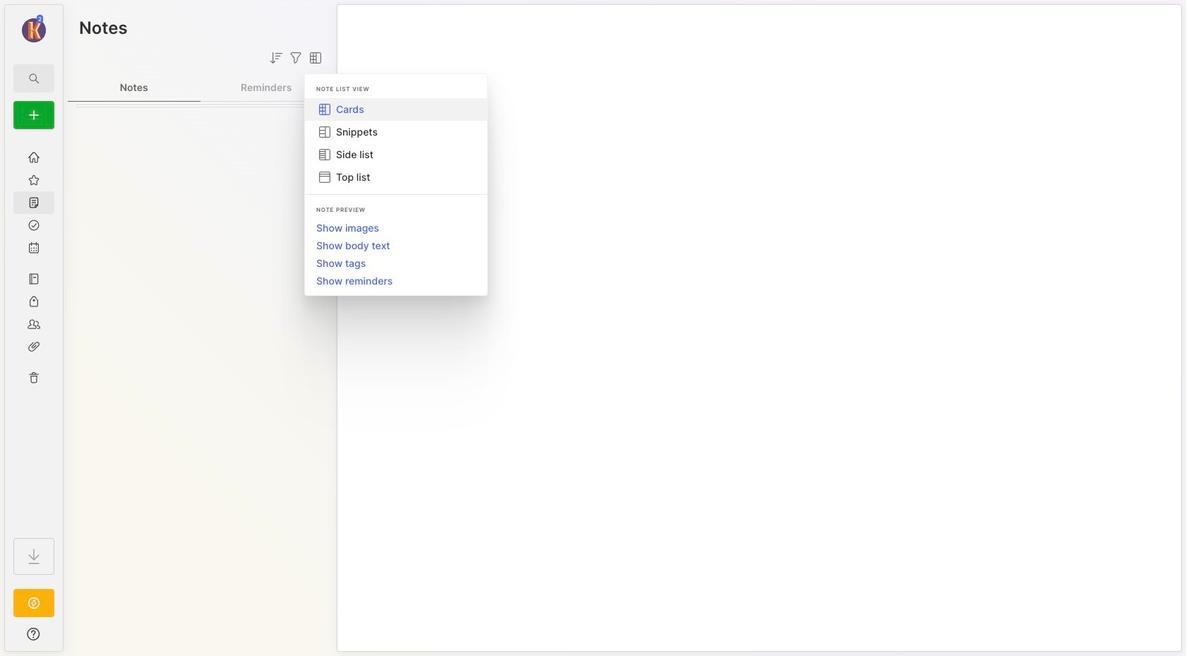 Task type: describe. For each thing, give the bounding box(es) containing it.
tree inside "main" 'element'
[[5, 138, 63, 526]]

Account field
[[5, 13, 63, 45]]

1 dropdown list menu from the top
[[305, 98, 487, 189]]

home image
[[27, 150, 41, 165]]

Sort options field
[[268, 49, 285, 66]]

edit search image
[[25, 70, 42, 87]]

main element
[[0, 0, 68, 656]]

add filters image
[[288, 49, 304, 66]]

View options field
[[304, 49, 324, 66]]



Task type: vqa. For each thing, say whether or not it's contained in the screenshot.
Bold icon
no



Task type: locate. For each thing, give the bounding box(es) containing it.
row group
[[76, 102, 331, 110]]

upgrade image
[[25, 595, 42, 612]]

tree
[[5, 138, 63, 526]]

0 vertical spatial dropdown list menu
[[305, 98, 487, 189]]

menu item
[[305, 98, 487, 121]]

dropdown list menu
[[305, 98, 487, 189], [305, 219, 487, 290]]

note window - loading element
[[337, 4, 1183, 652]]

tab list
[[68, 73, 333, 102]]

Add filters field
[[288, 49, 304, 66]]

WHAT'S NEW field
[[5, 623, 63, 646]]

2 dropdown list menu from the top
[[305, 219, 487, 290]]

click to expand image
[[62, 630, 72, 647]]

1 vertical spatial dropdown list menu
[[305, 219, 487, 290]]



